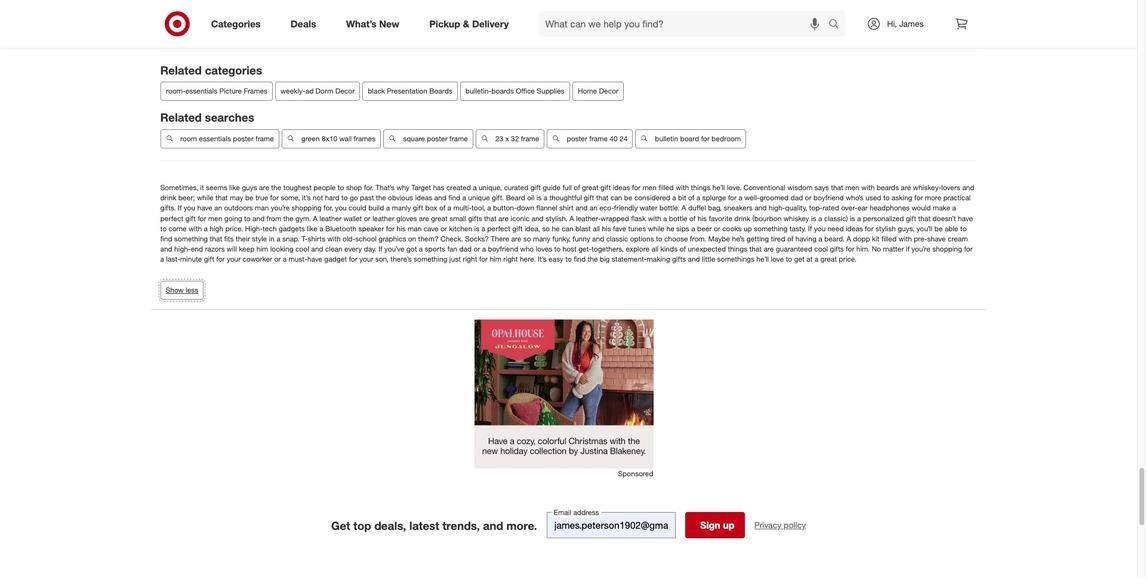 Task type: describe. For each thing, give the bounding box(es) containing it.
unexpected
[[688, 245, 726, 254]]

classic
[[606, 234, 628, 243]]

0 vertical spatial shopping
[[292, 204, 321, 213]]

practical
[[943, 194, 971, 203]]

no
[[872, 245, 881, 254]]

to left shop
[[338, 183, 344, 192]]

1 horizontal spatial while
[[648, 224, 664, 233]]

gadget
[[324, 255, 347, 264]]

the up gadgets
[[283, 214, 293, 223]]

gift left box
[[413, 204, 423, 213]]

sometimes, it seems like guys are the toughest people to shop for. that's why target has created a unique, curated gift guide full of great gift ideas for men filled with things he'll love. conventional wisdom says that men with beards are whiskey-lovers and drink beer; while that may be true for some, it's not hard to go past the obvious ideas and find a unique gift. beard oil is a thoughtful gift that can be considered a bit of a splurge for a well-groomed dad or boyfriend who's used to asking for more practical gifts. if you have an outdoors man you're shopping for, you could build a manly gift box of a multi-tool, a button-down flannel shirt and an eco-friendly water bottle. a duffel bag, sneakers and high-quality, top-rated over-ear headphones would make a perfect gift for men going to and from the gym. a leather wallet or leather gloves are great small gifts that are iconic and stylish. a leather-wrapped flask with a bottle of his favorite drink (bourbon whiskey is a classic) is a personalized gift that doesn't have to come with a high price. high-tech gadgets like a bluetooth speaker for his man cave or kitchen is a perfect gift idea, so he can blast all his fave tunes while he sips a beer or cooks up something tasty. if you need ideas for stylish guys, you'll be able to find something that fits their style in a snap. t-shirts with old-school graphics on them? check. socks? there are so many funky, funny and classic options to choose from. maybe he's getting tired of having a beard. a dopp kit filled with pre-shave cream and high-end razors will keep him looking cool and clean every day. if you've got a sports fan dad or a boyfriend who loves to host get-togethers, explore all kinds of unexpected things that are guaranteed cool gifts for him. no matter if you're shopping for a last-minute gift for your coworker or a must-have gadget for your son, there's something just right for him right here. it's easy to find the big statement-making gifts and little somethings he'll love to get at a great price.
[[160, 183, 974, 264]]

with up clean
[[327, 234, 341, 243]]

and down has
[[434, 194, 446, 203]]

day.
[[364, 245, 376, 254]]

a down looking on the top left of page
[[283, 255, 287, 264]]

gym.
[[295, 214, 311, 223]]

hi, james
[[887, 19, 924, 29]]

gift up the eco-
[[600, 183, 611, 192]]

matter
[[883, 245, 904, 254]]

bottle
[[669, 214, 687, 223]]

and left "more."
[[483, 519, 503, 533]]

0 horizontal spatial his
[[397, 224, 406, 233]]

to up cream
[[960, 224, 967, 233]]

pickup & delivery link
[[419, 11, 524, 37]]

1 vertical spatial if
[[808, 224, 812, 233]]

0 vertical spatial if
[[178, 204, 182, 213]]

a down ear
[[857, 214, 861, 223]]

poster frame 40 24
[[566, 134, 627, 143]]

togethers,
[[592, 245, 624, 254]]

1 vertical spatial have
[[958, 214, 973, 223]]

end
[[191, 245, 203, 254]]

get
[[794, 255, 804, 264]]

true
[[255, 194, 268, 203]]

0 horizontal spatial all
[[593, 224, 600, 233]]

small
[[450, 214, 466, 223]]

and down shirts
[[311, 245, 323, 254]]

for up considered
[[632, 183, 640, 192]]

1 vertical spatial he'll
[[756, 255, 769, 264]]

1 poster from the left
[[233, 134, 253, 143]]

check.
[[441, 234, 463, 243]]

sports
[[425, 245, 445, 254]]

a down bit
[[682, 204, 686, 213]]

0 horizontal spatial perfect
[[160, 214, 183, 223]]

2 horizontal spatial his
[[698, 214, 707, 223]]

just
[[449, 255, 461, 264]]

pickup
[[429, 18, 460, 30]]

for right true
[[270, 194, 279, 203]]

multi-
[[453, 204, 472, 213]]

0 horizontal spatial boyfriend
[[488, 245, 518, 254]]

box
[[425, 204, 437, 213]]

privacy policy link
[[754, 520, 806, 532]]

a right build
[[386, 204, 390, 213]]

gift up the come
[[185, 214, 196, 223]]

1 vertical spatial high-
[[174, 245, 191, 254]]

advertisement region
[[474, 320, 653, 469]]

you've
[[384, 245, 404, 254]]

cave
[[424, 224, 438, 233]]

for up kit
[[865, 224, 873, 233]]

get
[[331, 519, 350, 533]]

essentials for room
[[199, 134, 231, 143]]

to up kinds
[[656, 234, 662, 243]]

that up the eco-
[[596, 194, 608, 203]]

1 horizontal spatial drink
[[734, 214, 750, 223]]

a left bit
[[672, 194, 676, 203]]

for down every
[[349, 255, 357, 264]]

bedroom
[[711, 134, 741, 143]]

1 horizontal spatial something
[[414, 255, 447, 264]]

or up top-
[[805, 194, 811, 203]]

to left go
[[341, 194, 348, 203]]

0 horizontal spatial men
[[208, 214, 222, 223]]

0 horizontal spatial have
[[197, 204, 212, 213]]

2 horizontal spatial be
[[934, 224, 943, 233]]

groomed
[[760, 194, 789, 203]]

and up leather-
[[575, 204, 588, 213]]

friendly
[[614, 204, 638, 213]]

23 x 32 frame link
[[475, 130, 544, 149]]

statement-
[[612, 255, 647, 264]]

stylish
[[875, 224, 896, 233]]

a left multi-
[[447, 204, 451, 213]]

a right at
[[815, 255, 818, 264]]

0 horizontal spatial something
[[174, 234, 208, 243]]

host
[[563, 245, 577, 254]]

and left little
[[688, 255, 700, 264]]

1 horizontal spatial his
[[602, 224, 611, 233]]

shirts
[[308, 234, 325, 243]]

for down cream
[[964, 245, 973, 254]]

shave
[[927, 234, 946, 243]]

1 horizontal spatial all
[[651, 245, 659, 254]]

gift up oil
[[530, 183, 541, 192]]

duffel
[[688, 204, 706, 213]]

gift up leather-
[[584, 194, 594, 203]]

school
[[355, 234, 377, 243]]

for left him.
[[846, 245, 854, 254]]

1 vertical spatial price.
[[839, 255, 857, 264]]

0 vertical spatial dad
[[791, 194, 803, 203]]

bulletin-boards office supplies
[[465, 87, 564, 96]]

if
[[906, 245, 910, 254]]

and up togethers,
[[592, 234, 604, 243]]

stylish.
[[546, 214, 567, 223]]

0 vertical spatial something
[[754, 224, 788, 233]]

headphones
[[870, 204, 910, 213]]

gift.
[[492, 194, 504, 203]]

2 horizontal spatial you
[[814, 224, 826, 233]]

a up duffel
[[696, 194, 700, 203]]

favorite
[[709, 214, 732, 223]]

0 horizontal spatial you
[[184, 204, 195, 213]]

with down guys,
[[899, 234, 912, 243]]

with up used
[[861, 183, 875, 192]]

that right says
[[831, 183, 843, 192]]

a up multi-
[[462, 194, 466, 203]]

related categories
[[160, 63, 262, 77]]

get-
[[578, 245, 592, 254]]

who's
[[846, 194, 863, 203]]

a down bottle.
[[663, 214, 667, 223]]

home decor
[[577, 87, 618, 96]]

and up practical
[[962, 183, 974, 192]]

of down choose
[[680, 245, 686, 254]]

a up flannel at the left
[[544, 194, 547, 203]]

who
[[520, 245, 534, 254]]

1 horizontal spatial you
[[335, 204, 347, 213]]

essentials for room-
[[185, 87, 217, 96]]

latest
[[409, 519, 439, 533]]

or down socks?
[[474, 245, 480, 254]]

are up cave
[[419, 214, 429, 223]]

the left big in the top of the page
[[588, 255, 598, 264]]

of up guaranteed in the right top of the page
[[787, 234, 793, 243]]

a up shirts
[[319, 224, 323, 233]]

0 horizontal spatial find
[[160, 234, 172, 243]]

24
[[619, 134, 627, 143]]

0 horizontal spatial can
[[562, 224, 573, 233]]

are up true
[[259, 183, 269, 192]]

2 right from the left
[[503, 255, 518, 264]]

for down it
[[198, 214, 206, 223]]

categories
[[211, 18, 261, 30]]

1 leather from the left
[[319, 214, 341, 223]]

up inside sometimes, it seems like guys are the toughest people to shop for. that's why target has created a unique, curated gift guide full of great gift ideas for men filled with things he'll love. conventional wisdom says that men with beards are whiskey-lovers and drink beer; while that may be true for some, it's not hard to go past the obvious ideas and find a unique gift. beard oil is a thoughtful gift that can be considered a bit of a splurge for a well-groomed dad or boyfriend who's used to asking for more practical gifts. if you have an outdoors man you're shopping for, you could build a manly gift box of a multi-tool, a button-down flannel shirt and an eco-friendly water bottle. a duffel bag, sneakers and high-quality, top-rated over-ear headphones would make a perfect gift for men going to and from the gym. a leather wallet or leather gloves are great small gifts that are iconic and stylish. a leather-wrapped flask with a bottle of his favorite drink (bourbon whiskey is a classic) is a personalized gift that doesn't have to come with a high price. high-tech gadgets like a bluetooth speaker for his man cave or kitchen is a perfect gift idea, so he can blast all his fave tunes while he sips a beer or cooks up something tasty. if you need ideas for stylish guys, you'll be able to find something that fits their style in a snap. t-shirts with old-school graphics on them? check. socks? there are so many funky, funny and classic options to choose from. maybe he's getting tired of having a beard. a dopp kit filled with pre-shave cream and high-end razors will keep him looking cool and clean every day. if you've got a sports fan dad or a boyfriend who loves to host get-togethers, explore all kinds of unexpected things that are guaranteed cool gifts for him. no matter if you're shopping for a last-minute gift for your coworker or a must-have gadget for your son, there's something just right for him right here. it's easy to find the big statement-making gifts and little somethings he'll love to get at a great price.
[[744, 224, 752, 233]]

deals
[[291, 18, 316, 30]]

for up would
[[914, 194, 923, 203]]

2 vertical spatial have
[[307, 255, 322, 264]]

0 vertical spatial gifts
[[468, 214, 482, 223]]

that down getting
[[749, 245, 762, 254]]

0 vertical spatial you're
[[271, 204, 290, 213]]

2 frame from the left
[[449, 134, 468, 143]]

graphics
[[379, 234, 406, 243]]

1 frame from the left
[[255, 134, 274, 143]]

kit
[[872, 234, 879, 243]]

more.
[[506, 519, 537, 533]]

get top deals, latest trends, and more.
[[331, 519, 537, 533]]

0 vertical spatial boyfriend
[[813, 194, 844, 203]]

a down socks?
[[482, 245, 486, 254]]

1 horizontal spatial man
[[408, 224, 422, 233]]

razors
[[205, 245, 225, 254]]

cream
[[948, 234, 968, 243]]

1 horizontal spatial men
[[642, 183, 657, 192]]

with right the come
[[189, 224, 202, 233]]

has
[[433, 183, 444, 192]]

2 your from the left
[[359, 255, 373, 264]]

eco-
[[599, 204, 614, 213]]

are up love
[[764, 245, 774, 254]]

would
[[912, 204, 931, 213]]

categories
[[205, 63, 262, 77]]

0 horizontal spatial so
[[523, 234, 531, 243]]

weekly-ad dorm decor link
[[275, 82, 360, 101]]

that up you'll
[[918, 214, 931, 223]]

the down that's
[[376, 194, 386, 203]]

or down looking on the top left of page
[[274, 255, 281, 264]]

gift up guys,
[[906, 214, 916, 223]]

and up the last-
[[160, 245, 172, 254]]

1 horizontal spatial high-
[[769, 204, 785, 213]]

or right cave
[[440, 224, 447, 233]]

got
[[406, 245, 417, 254]]

2 vertical spatial gifts
[[672, 255, 686, 264]]

he's
[[732, 234, 745, 243]]

ad
[[305, 87, 313, 96]]

to down host
[[565, 255, 572, 264]]

that down seems
[[215, 194, 228, 203]]

high
[[210, 224, 223, 233]]

gift down "razors"
[[204, 255, 214, 264]]

blast
[[575, 224, 591, 233]]

1 horizontal spatial ideas
[[613, 183, 630, 192]]

over-
[[841, 204, 858, 213]]

and up high-
[[252, 214, 265, 223]]

a left dopp at the top of the page
[[846, 234, 851, 243]]

dorm
[[315, 87, 333, 96]]

a down practical
[[952, 204, 956, 213]]

0 horizontal spatial dad
[[459, 245, 472, 254]]

is up socks?
[[474, 224, 479, 233]]

2 vertical spatial great
[[820, 255, 837, 264]]

0 horizontal spatial he'll
[[712, 183, 725, 192]]

square poster frame
[[403, 134, 468, 143]]

a right "in" at left top
[[276, 234, 280, 243]]

for down socks?
[[479, 255, 488, 264]]

dopp
[[853, 234, 870, 243]]

3 poster from the left
[[566, 134, 587, 143]]

seems
[[206, 183, 227, 192]]

says
[[814, 183, 829, 192]]

0 vertical spatial so
[[542, 224, 550, 233]]

0 vertical spatial like
[[229, 183, 240, 192]]

or up speaker
[[364, 214, 370, 223]]

gift down iconic
[[512, 224, 523, 233]]

2 an from the left
[[590, 204, 597, 213]]

a left the last-
[[160, 255, 164, 264]]

why
[[397, 183, 409, 192]]

sign up
[[700, 520, 734, 532]]

asking
[[892, 194, 912, 203]]

of right box
[[439, 204, 445, 213]]

and up the "idea,"
[[531, 214, 544, 223]]

or up the maybe
[[714, 224, 720, 233]]

wall
[[339, 134, 351, 143]]

2 he from the left
[[666, 224, 674, 233]]

and up (bourbon
[[755, 204, 767, 213]]

of down duffel
[[689, 214, 696, 223]]



Task type: locate. For each thing, give the bounding box(es) containing it.
are up asking at the right top
[[901, 183, 911, 192]]

related for related categories
[[160, 63, 202, 77]]

gloves
[[396, 214, 417, 223]]

4 frame from the left
[[589, 134, 607, 143]]

1 vertical spatial shopping
[[932, 245, 962, 254]]

1 vertical spatial dad
[[459, 245, 472, 254]]

dad up the quality,
[[791, 194, 803, 203]]

0 horizontal spatial right
[[463, 255, 477, 264]]

2 decor from the left
[[599, 87, 618, 96]]

2 horizontal spatial something
[[754, 224, 788, 233]]

well-
[[744, 194, 760, 203]]

bulletin board for bedroom
[[655, 134, 741, 143]]

tech
[[263, 224, 277, 233]]

1 horizontal spatial have
[[307, 255, 322, 264]]

2 horizontal spatial gifts
[[830, 245, 844, 254]]

up inside button
[[723, 520, 734, 532]]

room-
[[166, 87, 185, 96]]

categories link
[[201, 11, 276, 37]]

curated
[[504, 183, 528, 192]]

1 horizontal spatial right
[[503, 255, 518, 264]]

many
[[533, 234, 550, 243]]

0 vertical spatial have
[[197, 204, 212, 213]]

black presentation boards link
[[362, 82, 457, 101]]

are
[[259, 183, 269, 192], [901, 183, 911, 192], [419, 214, 429, 223], [498, 214, 509, 223], [511, 234, 521, 243], [764, 245, 774, 254]]

0 vertical spatial can
[[610, 194, 622, 203]]

wallet
[[343, 214, 362, 223]]

price. down him.
[[839, 255, 857, 264]]

of right bit
[[688, 194, 694, 203]]

1 decor from the left
[[335, 87, 354, 96]]

perfect
[[160, 214, 183, 223], [487, 224, 510, 233]]

outdoors
[[224, 204, 253, 213]]

you left need
[[814, 224, 826, 233]]

2 related from the top
[[160, 111, 202, 124]]

less
[[186, 286, 198, 295]]

1 he from the left
[[552, 224, 560, 233]]

0 vertical spatial things
[[691, 183, 710, 192]]

his up beer
[[698, 214, 707, 223]]

target
[[411, 183, 431, 192]]

1 horizontal spatial perfect
[[487, 224, 510, 233]]

1 horizontal spatial if
[[378, 245, 382, 254]]

0 horizontal spatial up
[[723, 520, 734, 532]]

What can we help you find? suggestions appear below search field
[[538, 11, 832, 37]]

are down button-
[[498, 214, 509, 223]]

1 horizontal spatial great
[[582, 183, 598, 192]]

build
[[368, 204, 384, 213]]

have up able
[[958, 214, 973, 223]]

people
[[314, 183, 336, 192]]

square
[[403, 134, 425, 143]]

there
[[491, 234, 509, 243]]

a left beard.
[[818, 234, 822, 243]]

boards
[[491, 87, 514, 96]]

like up shirts
[[307, 224, 317, 233]]

gift
[[530, 183, 541, 192], [600, 183, 611, 192], [584, 194, 594, 203], [413, 204, 423, 213], [185, 214, 196, 223], [906, 214, 916, 223], [512, 224, 523, 233], [204, 255, 214, 264]]

top
[[353, 519, 371, 533]]

for right board
[[701, 134, 709, 143]]

to up high-
[[244, 214, 251, 223]]

him down style on the left of page
[[257, 245, 268, 254]]

you're
[[271, 204, 290, 213], [912, 245, 930, 254]]

2 vertical spatial ideas
[[846, 224, 863, 233]]

unique,
[[479, 183, 502, 192]]

x
[[505, 134, 509, 143]]

that down the tool,
[[484, 214, 496, 223]]

1 vertical spatial ideas
[[415, 194, 432, 203]]

1 vertical spatial like
[[307, 224, 317, 233]]

explore
[[626, 245, 650, 254]]

you'll
[[917, 224, 932, 233]]

1 horizontal spatial can
[[610, 194, 622, 203]]

all down leather-
[[593, 224, 600, 233]]

decor right home
[[599, 87, 618, 96]]

1 horizontal spatial poster
[[427, 134, 447, 143]]

gifts
[[468, 214, 482, 223], [830, 245, 844, 254], [672, 255, 686, 264]]

it's
[[302, 194, 311, 203]]

green
[[301, 134, 319, 143]]

some,
[[281, 194, 300, 203]]

deals,
[[374, 519, 406, 533]]

0 vertical spatial price.
[[225, 224, 243, 233]]

deals link
[[280, 11, 331, 37]]

you're down pre-
[[912, 245, 930, 254]]

1 vertical spatial something
[[174, 234, 208, 243]]

and
[[962, 183, 974, 192], [434, 194, 446, 203], [575, 204, 588, 213], [755, 204, 767, 213], [252, 214, 265, 223], [531, 214, 544, 223], [592, 234, 604, 243], [160, 245, 172, 254], [311, 245, 323, 254], [688, 255, 700, 264], [483, 519, 503, 533]]

are up who
[[511, 234, 521, 243]]

is down over-
[[850, 214, 855, 223]]

be up shave
[[934, 224, 943, 233]]

show
[[166, 286, 184, 295]]

3 frame from the left
[[521, 134, 539, 143]]

things
[[691, 183, 710, 192], [728, 245, 747, 254]]

0 horizontal spatial high-
[[174, 245, 191, 254]]

a up unique
[[473, 183, 477, 192]]

dad
[[791, 194, 803, 203], [459, 245, 472, 254]]

1 vertical spatial perfect
[[487, 224, 510, 233]]

make
[[933, 204, 950, 213]]

0 vertical spatial great
[[582, 183, 598, 192]]

1 related from the top
[[160, 63, 202, 77]]

frame left green
[[255, 134, 274, 143]]

dad right fan
[[459, 245, 472, 254]]

find down the come
[[160, 234, 172, 243]]

1 horizontal spatial shopping
[[932, 245, 962, 254]]

0 vertical spatial filled
[[659, 183, 674, 192]]

1 vertical spatial things
[[728, 245, 747, 254]]

1 horizontal spatial cool
[[814, 245, 828, 254]]

1 vertical spatial him
[[490, 255, 501, 264]]

whiskey
[[784, 214, 809, 223]]

green 8x10 wall frames link
[[281, 130, 381, 149]]

find
[[448, 194, 460, 203], [160, 234, 172, 243], [574, 255, 586, 264]]

0 vertical spatial related
[[160, 63, 202, 77]]

poster right square
[[427, 134, 447, 143]]

1 vertical spatial can
[[562, 224, 573, 233]]

0 vertical spatial ideas
[[613, 183, 630, 192]]

1 an from the left
[[214, 204, 222, 213]]

if up having
[[808, 224, 812, 233]]

to left the come
[[160, 224, 167, 233]]

1 horizontal spatial up
[[744, 224, 752, 233]]

0 horizontal spatial cool
[[295, 245, 309, 254]]

a right the got
[[419, 245, 423, 254]]

2 leather from the left
[[372, 214, 394, 223]]

for,
[[323, 204, 333, 213]]

1 horizontal spatial he'll
[[756, 255, 769, 264]]

guaranteed
[[776, 245, 812, 254]]

tasty.
[[790, 224, 806, 233]]

boards
[[429, 87, 452, 96]]

1 vertical spatial essentials
[[199, 134, 231, 143]]

1 your from the left
[[227, 255, 241, 264]]

sign
[[700, 520, 720, 532]]

style
[[252, 234, 267, 243]]

sign up button
[[685, 513, 745, 539]]

may
[[230, 194, 243, 203]]

0 vertical spatial up
[[744, 224, 752, 233]]

decor right dorm
[[335, 87, 354, 96]]

a down shirt
[[569, 214, 574, 223]]

1 vertical spatial up
[[723, 520, 734, 532]]

so up who
[[523, 234, 531, 243]]

1 horizontal spatial filled
[[881, 234, 897, 243]]

0 horizontal spatial you're
[[271, 204, 290, 213]]

love.
[[727, 183, 741, 192]]

great right at
[[820, 255, 837, 264]]

shopping down it's
[[292, 204, 321, 213]]

gifts down the tool,
[[468, 214, 482, 223]]

poster frame 40 24 link
[[547, 130, 633, 149]]

socks?
[[465, 234, 489, 243]]

related for related searches
[[160, 111, 202, 124]]

doesn't
[[932, 214, 956, 223]]

1 horizontal spatial an
[[590, 204, 597, 213]]

1 vertical spatial gifts
[[830, 245, 844, 254]]

guys,
[[898, 224, 915, 233]]

delivery
[[472, 18, 509, 30]]

to
[[338, 183, 344, 192], [341, 194, 348, 203], [883, 194, 890, 203], [244, 214, 251, 223], [160, 224, 167, 233], [960, 224, 967, 233], [656, 234, 662, 243], [554, 245, 561, 254], [565, 255, 572, 264], [786, 255, 792, 264]]

0 horizontal spatial be
[[245, 194, 254, 203]]

filled up considered
[[659, 183, 674, 192]]

1 vertical spatial related
[[160, 111, 202, 124]]

decor inside weekly-ad dorm decor link
[[335, 87, 354, 96]]

be
[[245, 194, 254, 203], [624, 194, 632, 203], [934, 224, 943, 233]]

cool down beard.
[[814, 245, 828, 254]]

0 horizontal spatial ideas
[[415, 194, 432, 203]]

2 horizontal spatial find
[[574, 255, 586, 264]]

if right gifts.
[[178, 204, 182, 213]]

an
[[214, 204, 222, 213], [590, 204, 597, 213]]

office
[[516, 87, 534, 96]]

0 horizontal spatial an
[[214, 204, 222, 213]]

what's
[[346, 18, 377, 30]]

None text field
[[547, 513, 676, 539]]

flask
[[631, 214, 646, 223]]

0 horizontal spatial price.
[[225, 224, 243, 233]]

with down water
[[648, 214, 661, 223]]

poster down searches
[[233, 134, 253, 143]]

related up room
[[160, 111, 202, 124]]

1 horizontal spatial you're
[[912, 245, 930, 254]]

shopping down cream
[[932, 245, 962, 254]]

2 horizontal spatial men
[[845, 183, 859, 192]]

find down created at the top left of page
[[448, 194, 460, 203]]

0 vertical spatial man
[[255, 204, 269, 213]]

2 poster from the left
[[427, 134, 447, 143]]

0 vertical spatial perfect
[[160, 214, 183, 223]]

getting
[[747, 234, 769, 243]]

1 vertical spatial while
[[648, 224, 664, 233]]

guys
[[242, 183, 257, 192]]

with up bit
[[676, 183, 689, 192]]

can
[[610, 194, 622, 203], [562, 224, 573, 233]]

is right oil
[[536, 194, 542, 203]]

1 horizontal spatial your
[[359, 255, 373, 264]]

options
[[630, 234, 654, 243]]

1 vertical spatial great
[[431, 214, 448, 223]]

room essentials poster frame
[[180, 134, 274, 143]]

0 horizontal spatial while
[[197, 194, 213, 203]]

0 horizontal spatial decor
[[335, 87, 354, 96]]

essentials down related searches
[[199, 134, 231, 143]]

men up 'who's'
[[845, 183, 859, 192]]

0 vertical spatial him
[[257, 245, 268, 254]]

high- down 'groomed'
[[769, 204, 785, 213]]

a down top-
[[818, 214, 822, 223]]

0 horizontal spatial great
[[431, 214, 448, 223]]

you down beer;
[[184, 204, 195, 213]]

all
[[593, 224, 600, 233], [651, 245, 659, 254]]

gifts down kinds
[[672, 255, 686, 264]]

privacy policy
[[754, 521, 806, 531]]

their
[[236, 234, 250, 243]]

0 vertical spatial while
[[197, 194, 213, 203]]

frames
[[243, 87, 267, 96]]

drink up gifts.
[[160, 194, 176, 203]]

boyfriend up rated
[[813, 194, 844, 203]]

2 horizontal spatial ideas
[[846, 224, 863, 233]]

to left get
[[786, 255, 792, 264]]

for up 'graphics'
[[386, 224, 395, 233]]

0 vertical spatial find
[[448, 194, 460, 203]]

the up some,
[[271, 183, 281, 192]]

for down love.
[[728, 194, 737, 203]]

men up high
[[208, 214, 222, 223]]

bulletin
[[655, 134, 678, 143]]

like up may
[[229, 183, 240, 192]]

1 cool from the left
[[295, 245, 309, 254]]

0 vertical spatial high-
[[769, 204, 785, 213]]

need
[[828, 224, 844, 233]]

decor inside home decor link
[[599, 87, 618, 96]]

for down "razors"
[[216, 255, 225, 264]]

drink
[[160, 194, 176, 203], [734, 214, 750, 223]]

a right "sips"
[[691, 224, 695, 233]]

2 vertical spatial find
[[574, 255, 586, 264]]

a up socks?
[[481, 224, 485, 233]]

something down (bourbon
[[754, 224, 788, 233]]

from
[[267, 214, 281, 223]]

frames
[[353, 134, 375, 143]]

great
[[582, 183, 598, 192], [431, 214, 448, 223], [820, 255, 837, 264]]

1 horizontal spatial so
[[542, 224, 550, 233]]

there's
[[391, 255, 412, 264]]

gifts.
[[160, 204, 176, 213]]

1 horizontal spatial dad
[[791, 194, 803, 203]]

like
[[229, 183, 240, 192], [307, 224, 317, 233]]

at
[[806, 255, 813, 264]]

1 horizontal spatial things
[[728, 245, 747, 254]]

1 vertical spatial filled
[[881, 234, 897, 243]]

to up easy
[[554, 245, 561, 254]]

water
[[640, 204, 657, 213]]

right right just
[[463, 255, 477, 264]]

1 vertical spatial you're
[[912, 245, 930, 254]]

while
[[197, 194, 213, 203], [648, 224, 664, 233]]

black
[[367, 87, 385, 96]]

he up choose
[[666, 224, 674, 233]]

2 horizontal spatial have
[[958, 214, 973, 223]]

splurge
[[702, 194, 726, 203]]

0 vertical spatial drink
[[160, 194, 176, 203]]

a right gym.
[[313, 214, 317, 223]]

t-
[[301, 234, 308, 243]]

1 horizontal spatial gifts
[[672, 255, 686, 264]]

0 horizontal spatial drink
[[160, 194, 176, 203]]

that down high
[[210, 234, 222, 243]]

your down will at top
[[227, 255, 241, 264]]

leather down for,
[[319, 214, 341, 223]]

a right the tool,
[[487, 204, 491, 213]]

room-essentials picture frames
[[166, 87, 267, 96]]

for.
[[364, 183, 374, 192]]

2 horizontal spatial if
[[808, 224, 812, 233]]

2 cool from the left
[[814, 245, 828, 254]]

0 vertical spatial all
[[593, 224, 600, 233]]

you're up from
[[271, 204, 290, 213]]

ideas down target
[[415, 194, 432, 203]]

1 right from the left
[[463, 255, 477, 264]]

son,
[[375, 255, 389, 264]]

the
[[271, 183, 281, 192], [376, 194, 386, 203], [283, 214, 293, 223], [588, 255, 598, 264]]

1 horizontal spatial be
[[624, 194, 632, 203]]

1 vertical spatial so
[[523, 234, 531, 243]]

your
[[227, 255, 241, 264], [359, 255, 373, 264]]

0 vertical spatial he'll
[[712, 183, 725, 192]]

a up sneakers
[[739, 194, 742, 203]]

0 horizontal spatial filled
[[659, 183, 674, 192]]

is down top-
[[811, 214, 816, 223]]



Task type: vqa. For each thing, say whether or not it's contained in the screenshot.
NEED
yes



